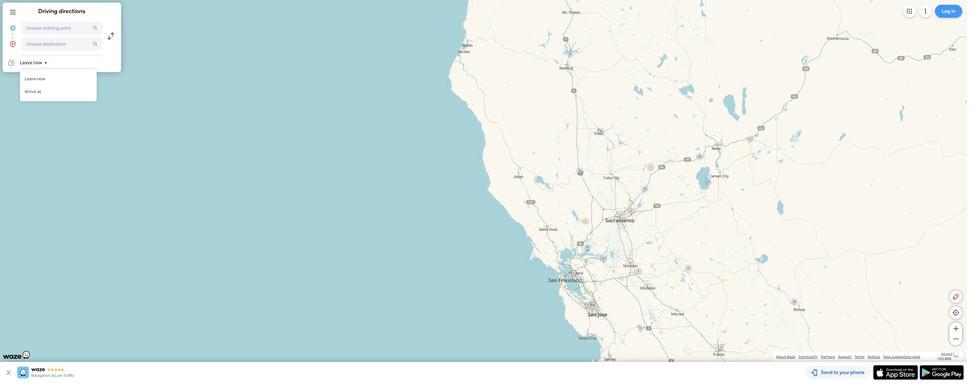 Task type: describe. For each thing, give the bounding box(es) containing it.
Choose destination text field
[[21, 38, 103, 51]]

now inside option
[[37, 77, 45, 81]]

navigation
[[31, 374, 51, 379]]

partners
[[821, 356, 835, 360]]

about waze link
[[776, 356, 796, 360]]

0 vertical spatial now
[[33, 60, 42, 66]]

-
[[937, 358, 938, 362]]

arrive
[[25, 89, 36, 94]]

leave now option
[[20, 73, 97, 86]]

directions
[[59, 8, 85, 15]]

|
[[953, 353, 954, 358]]

arrive at
[[25, 89, 41, 94]]

navigation & live traffic
[[31, 374, 74, 379]]

39.053 | -123.808
[[937, 353, 954, 362]]

community link
[[799, 356, 818, 360]]

waze
[[787, 356, 796, 360]]

39.053
[[941, 353, 953, 358]]

clock image
[[7, 59, 15, 67]]

at
[[37, 89, 41, 94]]

live
[[55, 374, 62, 379]]

123.808
[[938, 358, 952, 362]]

partners link
[[821, 356, 835, 360]]

zoom in image
[[952, 326, 960, 333]]

Choose starting point text field
[[21, 22, 103, 35]]

&
[[52, 374, 54, 379]]

community
[[799, 356, 818, 360]]

0 vertical spatial leave now
[[20, 60, 42, 66]]

leave inside option
[[25, 77, 36, 81]]

how suggestions work link
[[884, 356, 921, 360]]



Task type: vqa. For each thing, say whether or not it's contained in the screenshot.
"2"
no



Task type: locate. For each thing, give the bounding box(es) containing it.
traffic
[[63, 374, 74, 379]]

hazard image
[[649, 166, 653, 170], [584, 220, 588, 223]]

0 vertical spatial leave
[[20, 60, 32, 66]]

work
[[913, 356, 921, 360]]

now up leave now option
[[33, 60, 42, 66]]

location image
[[9, 40, 17, 48]]

leave now inside option
[[25, 77, 45, 81]]

1 vertical spatial leave
[[25, 77, 36, 81]]

support
[[839, 356, 852, 360]]

driving directions
[[38, 8, 85, 15]]

police image
[[568, 52, 572, 56], [698, 155, 702, 159], [586, 246, 590, 250], [602, 257, 606, 261], [579, 278, 583, 282]]

about
[[776, 356, 786, 360]]

leave up arrive
[[25, 77, 36, 81]]

driving
[[38, 8, 58, 15]]

notices
[[868, 356, 881, 360]]

current location image
[[9, 24, 17, 32]]

pencil image
[[952, 294, 960, 301]]

leave now up arrive at
[[25, 77, 45, 81]]

terms link
[[855, 356, 865, 360]]

1 vertical spatial now
[[37, 77, 45, 81]]

how
[[884, 356, 891, 360]]

now
[[33, 60, 42, 66], [37, 77, 45, 81]]

support link
[[839, 356, 852, 360]]

1 horizontal spatial hazard image
[[649, 166, 653, 170]]

zoom out image
[[952, 336, 960, 344]]

terms
[[855, 356, 865, 360]]

link image
[[954, 355, 959, 360]]

arrive at option
[[20, 86, 97, 98]]

0 vertical spatial hazard image
[[649, 166, 653, 170]]

notices link
[[868, 356, 881, 360]]

1 vertical spatial leave now
[[25, 77, 45, 81]]

police image
[[599, 129, 603, 133], [578, 169, 582, 173], [707, 180, 711, 184], [643, 187, 647, 191], [793, 300, 797, 304]]

road closed image
[[572, 272, 576, 276], [592, 301, 595, 305], [586, 303, 590, 307], [719, 347, 723, 351]]

suggestions
[[892, 356, 912, 360]]

x image
[[5, 369, 12, 377]]

leave now
[[20, 60, 42, 66], [25, 77, 45, 81]]

road closed image
[[749, 137, 752, 141], [629, 210, 633, 213], [687, 267, 691, 270], [637, 270, 641, 273]]

leave now right clock image
[[20, 60, 42, 66]]

now up at
[[37, 77, 45, 81]]

about waze community partners support terms notices how suggestions work
[[776, 356, 921, 360]]

leave
[[20, 60, 32, 66], [25, 77, 36, 81]]

leave right clock image
[[20, 60, 32, 66]]

1 vertical spatial hazard image
[[584, 220, 588, 223]]

0 horizontal spatial hazard image
[[584, 220, 588, 223]]



